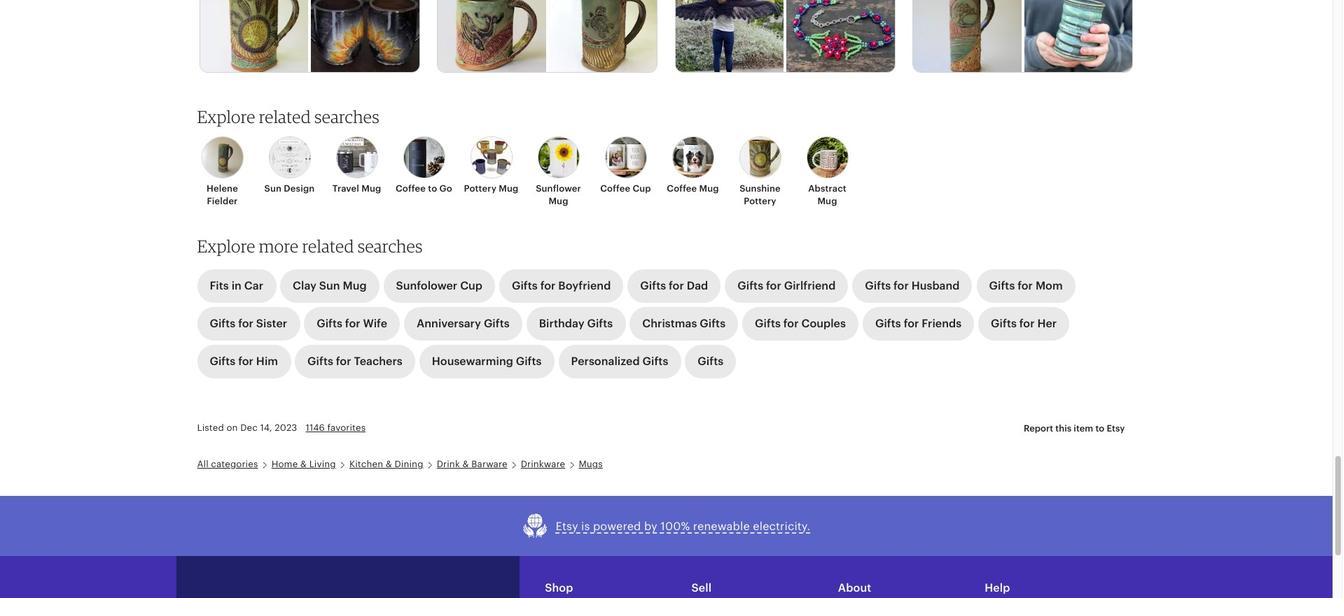 Task type: describe. For each thing, give the bounding box(es) containing it.
mug for coffee mug
[[699, 183, 719, 194]]

mugs
[[579, 460, 603, 470]]

gifts for gifts link
[[698, 356, 724, 368]]

birthday
[[539, 318, 585, 330]]

coffee cup link
[[596, 136, 655, 195]]

report this item to etsy
[[1024, 424, 1125, 434]]

sunflower mug link
[[529, 136, 588, 208]]

gifts for friends
[[876, 318, 962, 330]]

coffee cup
[[601, 183, 651, 194]]

wife
[[363, 318, 387, 330]]

mug for pottery mug
[[499, 183, 519, 194]]

coffee for coffee to go
[[396, 183, 426, 194]]

sunflower gifts for mom wheel thrown mug handmade sunflower mug ceramic farmhouse style medium sunflower mug pottery new beginnings gift image
[[311, 0, 419, 75]]

car
[[244, 280, 263, 292]]

gifts up housewarming gifts
[[484, 318, 510, 330]]

1 vertical spatial related
[[302, 236, 354, 257]]

gifts for teachers link
[[295, 345, 415, 379]]

abstract mug link
[[798, 136, 857, 208]]

gifts for gifts for girlfriend
[[738, 280, 764, 292]]

fits
[[210, 280, 229, 292]]

gifts for gifts for husband
[[865, 280, 891, 292]]

pottery inside pottery mug link
[[464, 183, 497, 194]]

abstract
[[809, 183, 847, 194]]

coffee for coffee cup
[[601, 183, 631, 194]]

explore for explore related searches
[[197, 106, 255, 127]]

sunfolower cup link
[[384, 270, 495, 303]]

gifts for friends link
[[863, 307, 975, 341]]

explore for explore more related searches
[[197, 236, 255, 257]]

2023
[[275, 423, 297, 434]]

to inside button
[[1096, 424, 1105, 434]]

for for dad
[[669, 280, 684, 292]]

sun design pottery coffee mug 16 oz microwave and dishwasher safe image
[[200, 0, 308, 75]]

sea turtle pottery mug coffee cup handmade stoneware tableware microwave and dishwasher safe 16 oz image
[[549, 0, 657, 75]]

1 vertical spatial searches
[[358, 236, 423, 257]]

drink & barware link
[[437, 460, 508, 470]]

gifts for mom
[[990, 280, 1063, 292]]

is
[[582, 521, 590, 533]]

gifts down birthday
[[516, 356, 542, 368]]

design
[[284, 183, 315, 194]]

renewable
[[693, 521, 750, 533]]

& for dining
[[386, 460, 392, 470]]

drink
[[437, 460, 460, 470]]

gifts for girlfriend
[[738, 280, 836, 292]]

anniversary
[[417, 318, 481, 330]]

gifts link
[[685, 345, 736, 379]]

gifts for boyfriend
[[512, 280, 611, 292]]

gifts for gifts for wife
[[317, 318, 343, 330]]

home & living
[[272, 460, 336, 470]]

on
[[227, 423, 238, 434]]

friends
[[922, 318, 962, 330]]

mug up gifts for wife
[[343, 280, 367, 292]]

more
[[259, 236, 299, 257]]

whale pottery mug coffee cup handmade stoneware tableware microwave and dishwasher safe image
[[438, 0, 546, 75]]

housewarming gifts
[[432, 356, 542, 368]]

clay
[[293, 280, 317, 292]]

for for girlfriend
[[766, 280, 782, 292]]

tree of life travel mug pottery mug coffee cup hand-made microwave and dishwasher safe 14 oz image
[[914, 0, 1022, 75]]

1146
[[306, 423, 325, 434]]

personalized gifts
[[571, 356, 669, 368]]

sunfolower cup
[[396, 280, 483, 292]]

about
[[838, 583, 872, 595]]

gifts for gifts for teachers
[[308, 356, 333, 368]]

1 vertical spatial sun
[[319, 280, 340, 292]]

gifts for mom link
[[977, 270, 1076, 303]]

gifts for sister link
[[197, 307, 300, 341]]

mom
[[1036, 280, 1063, 292]]

boyfriend
[[559, 280, 611, 292]]

powered
[[593, 521, 641, 533]]

help
[[985, 583, 1010, 595]]

explore related searches region
[[189, 106, 1144, 233]]

flower anklet beaded, summer mexican anklet, beaded huichol anklet, huichol jewelry, handmade beaded anklets, seed bead ankle bracelet, boho image
[[787, 0, 895, 75]]

gifts for teachers
[[308, 356, 403, 368]]

kitchen & dining
[[350, 460, 424, 470]]

gifts up personalized
[[587, 318, 613, 330]]

kitchen & dining link
[[350, 460, 424, 470]]

etsy is powered by 100% renewable electricity.
[[556, 521, 811, 533]]

for for teachers
[[336, 356, 351, 368]]

gifts for gifts for dad
[[641, 280, 666, 292]]

gifts for gifts for couples
[[755, 318, 781, 330]]

sunshine pottery
[[740, 183, 781, 207]]

christmas gifts link
[[630, 307, 738, 341]]

birthday gifts
[[539, 318, 613, 330]]

mugs link
[[579, 460, 603, 470]]

personalized gifts link
[[559, 345, 681, 379]]

coffee for coffee mug
[[667, 183, 697, 194]]

for for couples
[[784, 318, 799, 330]]

sister
[[256, 318, 287, 330]]

pottery inside sunshine pottery
[[744, 196, 777, 207]]

clay sun mug link
[[280, 270, 379, 303]]

categories
[[211, 460, 258, 470]]

& for living
[[300, 460, 307, 470]]

sun inside explore related searches region
[[265, 183, 282, 194]]

1 horizontal spatial etsy
[[1107, 424, 1125, 434]]

kitchen
[[350, 460, 383, 470]]

gifts for sister
[[210, 318, 287, 330]]

for for mom
[[1018, 280, 1033, 292]]

cup for sunfolower cup
[[460, 280, 483, 292]]

gifts for wife
[[317, 318, 387, 330]]



Task type: vqa. For each thing, say whether or not it's contained in the screenshot.
Coffee to Go
yes



Task type: locate. For each thing, give the bounding box(es) containing it.
girlfriend
[[784, 280, 836, 292]]

gifts up the gifts for friends
[[865, 280, 891, 292]]

for for sister
[[238, 318, 254, 330]]

mug inside sunflower mug
[[549, 196, 569, 207]]

sunshine
[[740, 183, 781, 194]]

sun design
[[265, 183, 315, 194]]

pottery mug
[[464, 183, 519, 194]]

anniversary gifts
[[417, 318, 510, 330]]

explore more related searches
[[197, 236, 423, 257]]

3 coffee from the left
[[667, 183, 697, 194]]

1146 favorites link
[[306, 423, 366, 434]]

personalized
[[571, 356, 640, 368]]

gifts for dad link
[[628, 270, 721, 303]]

& right drink
[[463, 460, 469, 470]]

sun
[[265, 183, 282, 194], [319, 280, 340, 292]]

home
[[272, 460, 298, 470]]

for for friends
[[904, 318, 919, 330]]

to
[[428, 183, 437, 194], [1096, 424, 1105, 434]]

for for him
[[238, 356, 254, 368]]

gifts down christmas gifts link on the bottom of page
[[698, 356, 724, 368]]

report
[[1024, 424, 1054, 434]]

gifts for gifts for mom
[[990, 280, 1015, 292]]

this
[[1056, 424, 1072, 434]]

& right home
[[300, 460, 307, 470]]

cup for coffee cup
[[633, 183, 651, 194]]

0 vertical spatial sun
[[265, 183, 282, 194]]

coffee to go link
[[395, 136, 454, 195]]

report this item to etsy button
[[1014, 417, 1136, 442]]

gifts for her link
[[979, 307, 1070, 341]]

in
[[232, 280, 242, 292]]

gifts down gifts for girlfriend link
[[755, 318, 781, 330]]

2 horizontal spatial &
[[463, 460, 469, 470]]

custom wingspan shawl image
[[676, 0, 784, 75]]

go
[[440, 183, 452, 194]]

2 horizontal spatial coffee
[[667, 183, 697, 194]]

listed
[[197, 423, 224, 434]]

helene fielder
[[207, 183, 238, 207]]

for left girlfriend
[[766, 280, 782, 292]]

gifts for gifts for her
[[991, 318, 1017, 330]]

for left friends
[[904, 318, 919, 330]]

birthday gifts link
[[527, 307, 626, 341]]

1 vertical spatial pottery
[[744, 196, 777, 207]]

for left her
[[1020, 318, 1035, 330]]

gifts for gifts for friends
[[876, 318, 901, 330]]

2 coffee from the left
[[601, 183, 631, 194]]

3 & from the left
[[463, 460, 469, 470]]

gifts up gifts link
[[700, 318, 726, 330]]

explore inside region
[[197, 106, 255, 127]]

14,
[[260, 423, 272, 434]]

2 explore from the top
[[197, 236, 255, 257]]

coffee left go
[[396, 183, 426, 194]]

travel mug
[[333, 183, 381, 194]]

him
[[256, 356, 278, 368]]

1 vertical spatial to
[[1096, 424, 1105, 434]]

related up sun design link
[[259, 106, 311, 127]]

for for her
[[1020, 318, 1035, 330]]

1 & from the left
[[300, 460, 307, 470]]

favorites
[[327, 423, 366, 434]]

gifts left her
[[991, 318, 1017, 330]]

for left teachers
[[336, 356, 351, 368]]

sell
[[692, 583, 712, 595]]

2 & from the left
[[386, 460, 392, 470]]

etsy right item
[[1107, 424, 1125, 434]]

0 horizontal spatial coffee
[[396, 183, 426, 194]]

1 explore from the top
[[197, 106, 255, 127]]

sun left 'design'
[[265, 183, 282, 194]]

for left couples
[[784, 318, 799, 330]]

0 vertical spatial related
[[259, 106, 311, 127]]

for left boyfriend
[[541, 280, 556, 292]]

to left go
[[428, 183, 437, 194]]

gifts up gifts for her
[[990, 280, 1015, 292]]

gifts left boyfriend
[[512, 280, 538, 292]]

related up clay sun mug
[[302, 236, 354, 257]]

by
[[644, 521, 658, 533]]

her
[[1038, 318, 1057, 330]]

gifts for her
[[991, 318, 1057, 330]]

mug right the travel in the top left of the page
[[362, 183, 381, 194]]

anniversary gifts link
[[404, 307, 522, 341]]

gifts for him link
[[197, 345, 291, 379]]

0 horizontal spatial cup
[[460, 280, 483, 292]]

mug down 'sunflower'
[[549, 196, 569, 207]]

gifts down christmas at the bottom
[[643, 356, 669, 368]]

item
[[1074, 424, 1094, 434]]

1 horizontal spatial to
[[1096, 424, 1105, 434]]

explore up helene fielder link
[[197, 106, 255, 127]]

couples
[[802, 318, 846, 330]]

explore
[[197, 106, 255, 127], [197, 236, 255, 257]]

gifts for wife link
[[304, 307, 400, 341]]

cup up anniversary gifts
[[460, 280, 483, 292]]

1 horizontal spatial cup
[[633, 183, 651, 194]]

dad
[[687, 280, 708, 292]]

etsy
[[1107, 424, 1125, 434], [556, 521, 578, 533]]

explore related searches
[[197, 106, 380, 127]]

christmas
[[643, 318, 697, 330]]

coffee mug link
[[664, 136, 723, 195]]

mug left 'sunflower'
[[499, 183, 519, 194]]

gifts right dad in the right of the page
[[738, 280, 764, 292]]

related inside explore related searches region
[[259, 106, 311, 127]]

gifts for gifts for him
[[210, 356, 236, 368]]

gifts up christmas at the bottom
[[641, 280, 666, 292]]

helene fielder link
[[193, 136, 252, 208]]

mug down abstract
[[818, 196, 838, 207]]

to right item
[[1096, 424, 1105, 434]]

0 horizontal spatial sun
[[265, 183, 282, 194]]

gifts for gifts for sister
[[210, 318, 236, 330]]

0 horizontal spatial to
[[428, 183, 437, 194]]

electricity.
[[753, 521, 811, 533]]

helene
[[207, 183, 238, 194]]

for left husband
[[894, 280, 909, 292]]

abstract mug
[[809, 183, 847, 207]]

for left dad in the right of the page
[[669, 280, 684, 292]]

for left "sister"
[[238, 318, 254, 330]]

gifts for gifts for boyfriend
[[512, 280, 538, 292]]

sun design link
[[260, 136, 319, 195]]

gifts down clay sun mug link
[[317, 318, 343, 330]]

cup inside explore related searches region
[[633, 183, 651, 194]]

gifts for boyfriend link
[[499, 270, 624, 303]]

coffee right 'sunflower'
[[601, 183, 631, 194]]

mug left sunshine
[[699, 183, 719, 194]]

dining
[[395, 460, 424, 470]]

searches up sunfolower
[[358, 236, 423, 257]]

sunfolower
[[396, 280, 458, 292]]

gifts for girlfriend link
[[725, 270, 849, 303]]

drink & barware
[[437, 460, 508, 470]]

for for wife
[[345, 318, 361, 330]]

gifts for couples
[[755, 318, 846, 330]]

searches inside region
[[315, 106, 380, 127]]

searches up the travel mug link
[[315, 106, 380, 127]]

0 horizontal spatial etsy
[[556, 521, 578, 533]]

drinkware
[[521, 460, 566, 470]]

cup left coffee mug
[[633, 183, 651, 194]]

fits in car link
[[197, 270, 276, 303]]

gifts down "fits"
[[210, 318, 236, 330]]

1 horizontal spatial sun
[[319, 280, 340, 292]]

etsy is powered by 100% renewable electricity. button
[[522, 514, 811, 540]]

for for boyfriend
[[541, 280, 556, 292]]

0 vertical spatial to
[[428, 183, 437, 194]]

0 vertical spatial explore
[[197, 106, 255, 127]]

dec
[[240, 423, 258, 434]]

to inside explore related searches region
[[428, 183, 437, 194]]

husband
[[912, 280, 960, 292]]

cup
[[633, 183, 651, 194], [460, 280, 483, 292]]

shop
[[545, 583, 573, 595]]

1 vertical spatial explore
[[197, 236, 255, 257]]

for left wife
[[345, 318, 361, 330]]

pottery right go
[[464, 183, 497, 194]]

sunflower mug
[[536, 183, 581, 207]]

travel mug link
[[327, 136, 386, 195]]

1 horizontal spatial coffee
[[601, 183, 631, 194]]

explore up "fits"
[[197, 236, 255, 257]]

living
[[309, 460, 336, 470]]

all categories link
[[197, 460, 258, 470]]

pottery down sunshine
[[744, 196, 777, 207]]

1 vertical spatial etsy
[[556, 521, 578, 533]]

housewarming
[[432, 356, 513, 368]]

1 coffee from the left
[[396, 183, 426, 194]]

mug for abstract mug
[[818, 196, 838, 207]]

0 horizontal spatial &
[[300, 460, 307, 470]]

mug for sunflower mug
[[549, 196, 569, 207]]

1 horizontal spatial &
[[386, 460, 392, 470]]

mug for travel mug
[[362, 183, 381, 194]]

sun right the clay
[[319, 280, 340, 292]]

for for husband
[[894, 280, 909, 292]]

100%
[[661, 521, 690, 533]]

etsy left 'is' on the left bottom of the page
[[556, 521, 578, 533]]

0 horizontal spatial pottery
[[464, 183, 497, 194]]

for left 'him'
[[238, 356, 254, 368]]

coffee to go
[[396, 183, 452, 194]]

gifts down gifts for husband 'link'
[[876, 318, 901, 330]]

for left mom
[[1018, 280, 1033, 292]]

1 vertical spatial cup
[[460, 280, 483, 292]]

fits in car
[[210, 280, 263, 292]]

coffee right coffee cup
[[667, 183, 697, 194]]

gifts left 'him'
[[210, 356, 236, 368]]

gifts down gifts for wife 'link'
[[308, 356, 333, 368]]

mug inside abstract mug
[[818, 196, 838, 207]]

for
[[541, 280, 556, 292], [669, 280, 684, 292], [766, 280, 782, 292], [894, 280, 909, 292], [1018, 280, 1033, 292], [238, 318, 254, 330], [345, 318, 361, 330], [784, 318, 799, 330], [904, 318, 919, 330], [1020, 318, 1035, 330], [238, 356, 254, 368], [336, 356, 351, 368]]

all
[[197, 460, 209, 470]]

pottery mug link
[[462, 136, 521, 195]]

1 horizontal spatial pottery
[[744, 196, 777, 207]]

& left the dining
[[386, 460, 392, 470]]

0 vertical spatial searches
[[315, 106, 380, 127]]

0 vertical spatial cup
[[633, 183, 651, 194]]

0 vertical spatial etsy
[[1107, 424, 1125, 434]]

0 vertical spatial pottery
[[464, 183, 497, 194]]

gifts for couples link
[[743, 307, 859, 341]]

barware
[[472, 460, 508, 470]]

handmade ceramic tumbler || 12 ounce stoneware cup | handmade pencil holder | dishwasher safe | microwave safe | 16 oz tumbler cup image
[[1025, 0, 1133, 75]]

& for barware
[[463, 460, 469, 470]]

coffee
[[396, 183, 426, 194], [601, 183, 631, 194], [667, 183, 697, 194]]

sunshine pottery link
[[731, 136, 790, 208]]

fielder
[[207, 196, 238, 207]]

gifts
[[512, 280, 538, 292], [641, 280, 666, 292], [738, 280, 764, 292], [865, 280, 891, 292], [990, 280, 1015, 292], [210, 318, 236, 330], [317, 318, 343, 330], [484, 318, 510, 330], [587, 318, 613, 330], [700, 318, 726, 330], [755, 318, 781, 330], [876, 318, 901, 330], [991, 318, 1017, 330], [210, 356, 236, 368], [308, 356, 333, 368], [516, 356, 542, 368], [643, 356, 669, 368], [698, 356, 724, 368]]



